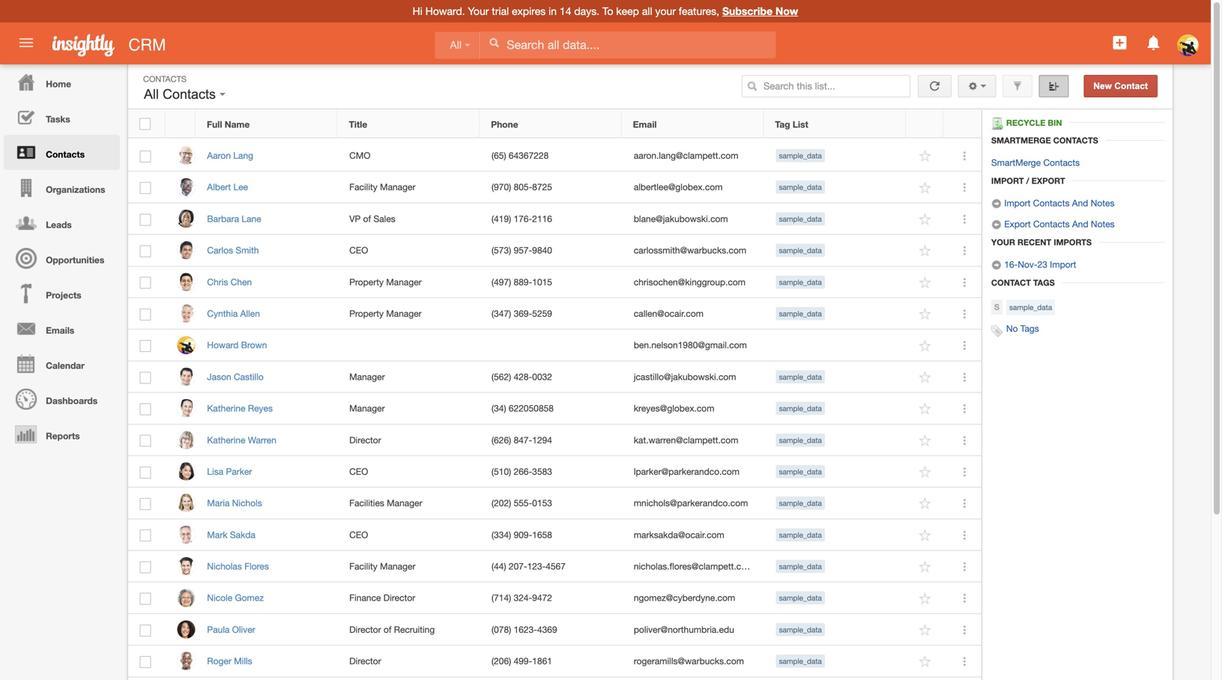 Task type: vqa. For each thing, say whether or not it's contained in the screenshot.
Description Information
no



Task type: describe. For each thing, give the bounding box(es) containing it.
barbara lane link
[[207, 213, 269, 224]]

vp of sales cell
[[338, 203, 480, 235]]

director of recruiting
[[349, 625, 435, 635]]

mnichols@parkerandco.com cell
[[622, 488, 765, 520]]

full name
[[207, 119, 250, 130]]

trial
[[492, 5, 509, 17]]

sample_data for poliver@northumbria.edu
[[779, 626, 822, 634]]

row containing jason castillo
[[128, 361, 982, 393]]

(206) 499-1861
[[492, 656, 552, 667]]

kreyes@globex.com cell
[[622, 393, 765, 425]]

805-
[[514, 182, 532, 192]]

nicholas.flores@clampett.com
[[634, 561, 754, 572]]

ben.nelson1980@gmail.com
[[634, 340, 747, 350]]

1658
[[532, 530, 552, 540]]

hi howard. your trial expires in 14 days. to keep all your features, subscribe now
[[413, 5, 798, 17]]

projects
[[46, 290, 81, 301]]

lparker@parkerandco.com cell
[[622, 456, 765, 488]]

flores
[[244, 561, 269, 572]]

roger mills
[[207, 656, 252, 667]]

property manager for (497)
[[349, 277, 422, 287]]

kat.warren@clampett.com cell
[[622, 425, 765, 456]]

Search this list... text field
[[742, 75, 910, 97]]

847-
[[514, 435, 532, 445]]

rogeramills@warbucks.com cell
[[622, 646, 765, 678]]

row containing cynthia allen
[[128, 298, 982, 330]]

follow image for carlossmith@warbucks.com
[[918, 244, 933, 258]]

facilities manager cell
[[338, 488, 480, 520]]

row containing barbara lane
[[128, 203, 982, 235]]

facility manager for (970)
[[349, 182, 416, 192]]

(65) 64367228 cell
[[480, 140, 622, 172]]

phone
[[491, 119, 518, 130]]

(334)
[[492, 530, 511, 540]]

imports
[[1054, 238, 1092, 247]]

katherine for katherine warren
[[207, 435, 245, 445]]

carlos smith
[[207, 245, 259, 256]]

days.
[[574, 5, 600, 17]]

smartmerge contacts
[[991, 136, 1098, 145]]

sample_data for marksakda@ocair.com
[[779, 531, 822, 539]]

(970) 805-8725
[[492, 182, 552, 192]]

chris chen
[[207, 277, 252, 287]]

no tags link
[[1006, 323, 1039, 334]]

lisa parker link
[[207, 466, 260, 477]]

row containing mark sakda
[[128, 520, 982, 551]]

maria
[[207, 498, 230, 509]]

(202) 555-0153
[[492, 498, 552, 509]]

(562) 428-0032 cell
[[480, 361, 622, 393]]

cynthia allen
[[207, 308, 260, 319]]

row containing roger mills
[[128, 646, 982, 678]]

follow image for ngomez@cyberdyne.com
[[918, 592, 933, 606]]

subscribe
[[722, 5, 773, 17]]

(206)
[[492, 656, 511, 667]]

(573) 957-9840 cell
[[480, 235, 622, 267]]

katherine for katherine reyes
[[207, 403, 245, 414]]

facility manager cell for (44)
[[338, 551, 480, 583]]

sample_data for jcastillo@jakubowski.com
[[779, 373, 822, 381]]

search image
[[747, 81, 758, 91]]

4567
[[546, 561, 566, 572]]

finance director cell
[[338, 583, 480, 614]]

facilities manager
[[349, 498, 422, 509]]

no tags
[[1006, 323, 1039, 334]]

sample_data for callen@ocair.com
[[779, 309, 822, 318]]

and for export contacts and notes
[[1072, 219, 1089, 229]]

(347) 369-5259 cell
[[480, 298, 622, 330]]

paula oliver link
[[207, 625, 263, 635]]

of for director
[[384, 625, 392, 635]]

jason
[[207, 372, 231, 382]]

property manager for (347)
[[349, 308, 422, 319]]

sample_data link
[[1006, 300, 1055, 315]]

of for vp
[[363, 213, 371, 224]]

sample_data for blane@jakubowski.com
[[779, 215, 822, 223]]

contacts link
[[4, 135, 120, 170]]

follow image for blane@jakubowski.com
[[918, 212, 933, 227]]

contacts up the all contacts
[[143, 74, 187, 84]]

to
[[602, 5, 613, 17]]

9472
[[532, 593, 552, 603]]

(65)
[[492, 150, 506, 161]]

jcastillo@jakubowski.com
[[634, 372, 736, 382]]

sample_data for nicholas.flores@clampett.com
[[779, 562, 822, 571]]

export inside export contacts and notes link
[[1004, 219, 1031, 229]]

katherine reyes link
[[207, 403, 280, 414]]

director cell for (626) 847-1294
[[338, 425, 480, 456]]

3 column header from the left
[[943, 110, 981, 138]]

follow image for kat.warren@clampett.com
[[918, 434, 933, 448]]

manager for (44) 207-123-4567
[[380, 561, 416, 572]]

property for chen
[[349, 277, 384, 287]]

director for (626) 847-1294's director cell
[[349, 435, 381, 445]]

contacts for smartmerge contacts
[[1043, 157, 1080, 168]]

1015
[[532, 277, 552, 287]]

sample_data for rogeramills@warbucks.com
[[779, 657, 822, 666]]

smartmerge for smartmerge contacts
[[991, 157, 1041, 168]]

9840
[[532, 245, 552, 256]]

1294
[[532, 435, 552, 445]]

(347)
[[492, 308, 511, 319]]

(510) 266-3583
[[492, 466, 552, 477]]

follow image for callen@ocair.com
[[918, 307, 933, 322]]

property manager cell for (347)
[[338, 298, 480, 330]]

1 horizontal spatial contact
[[1115, 81, 1148, 91]]

tasks link
[[4, 100, 120, 135]]

(970)
[[492, 182, 511, 192]]

crm
[[128, 35, 166, 54]]

finance director
[[349, 593, 415, 603]]

marksakda@ocair.com
[[634, 530, 725, 540]]

subscribe now link
[[722, 5, 798, 17]]

(078) 1623-4369 cell
[[480, 614, 622, 646]]

cynthia allen link
[[207, 308, 267, 319]]

all
[[642, 5, 652, 17]]

reports
[[46, 431, 80, 441]]

sample_data for mnichols@parkerandco.com
[[779, 499, 822, 508]]

show sidebar image
[[1049, 81, 1059, 91]]

paula oliver
[[207, 625, 255, 635]]

hi
[[413, 5, 423, 17]]

export contacts and notes link
[[991, 219, 1115, 230]]

cog image
[[968, 81, 978, 91]]

row containing nicholas flores
[[128, 551, 982, 583]]

contacts
[[1053, 136, 1098, 145]]

expires
[[512, 5, 546, 17]]

all contacts button
[[140, 83, 229, 106]]

jcastillo@jakubowski.com cell
[[622, 361, 765, 393]]

leads link
[[4, 205, 120, 241]]

follow image for aaron.lang@clampett.com
[[918, 149, 933, 163]]

2116
[[532, 213, 552, 224]]

sample_data for aaron.lang@clampett.com
[[779, 151, 822, 160]]

recycle
[[1006, 118, 1046, 128]]

chris
[[207, 277, 228, 287]]

(334) 909-1658 cell
[[480, 520, 622, 551]]

16-
[[1004, 259, 1018, 270]]

19 row from the top
[[128, 678, 982, 680]]

property manager cell for (497)
[[338, 267, 480, 298]]

8725
[[532, 182, 552, 192]]

contacts for import contacts and notes
[[1033, 198, 1070, 208]]

(562)
[[492, 372, 511, 382]]

now
[[776, 5, 798, 17]]

mark sakda link
[[207, 530, 263, 540]]

vp
[[349, 213, 361, 224]]

follow image for mnichols@parkerandco.com
[[918, 497, 933, 511]]

features,
[[679, 5, 719, 17]]

director for director of recruiting
[[349, 625, 381, 635]]

carlossmith@warbucks.com cell
[[622, 235, 765, 267]]

director for (206) 499-1861 director cell
[[349, 656, 381, 667]]

nicholas.flores@clampett.com cell
[[622, 551, 765, 583]]

sample_data for carlossmith@warbucks.com
[[779, 246, 822, 255]]

brown
[[241, 340, 267, 350]]

row containing katherine warren
[[128, 425, 982, 456]]

row containing chris chen
[[128, 267, 982, 298]]

555-
[[514, 498, 532, 509]]

aaron.lang@clampett.com
[[634, 150, 738, 161]]

albertlee@globex.com cell
[[622, 172, 765, 203]]

mills
[[234, 656, 252, 667]]

organizations link
[[4, 170, 120, 205]]



Task type: locate. For each thing, give the bounding box(es) containing it.
2 smartmerge from the top
[[991, 157, 1041, 168]]

notes
[[1091, 198, 1115, 208], [1091, 219, 1115, 229]]

5 row from the top
[[128, 235, 982, 267]]

import left /
[[991, 176, 1024, 186]]

1 vertical spatial import
[[1004, 198, 1031, 208]]

2 manager cell from the top
[[338, 393, 480, 425]]

full
[[207, 119, 222, 130]]

4 follow image from the top
[[918, 371, 933, 385]]

lisa parker
[[207, 466, 252, 477]]

all inside button
[[144, 87, 159, 102]]

property manager cell
[[338, 267, 480, 298], [338, 298, 480, 330]]

projects link
[[4, 276, 120, 311]]

0 vertical spatial property
[[349, 277, 384, 287]]

row containing albert lee
[[128, 172, 982, 203]]

1 vertical spatial export
[[1004, 219, 1031, 229]]

and for import contacts and notes
[[1072, 198, 1088, 208]]

follow image for albertlee@globex.com
[[918, 181, 933, 195]]

marksakda@ocair.com cell
[[622, 520, 765, 551]]

6 row from the top
[[128, 267, 982, 298]]

follow image for chrisochen@kinggroup.com
[[918, 276, 933, 290]]

paula
[[207, 625, 230, 635]]

manager cell for (34) 622050858
[[338, 393, 480, 425]]

manager for (970) 805-8725
[[380, 182, 416, 192]]

manager cell
[[338, 361, 480, 393], [338, 393, 480, 425]]

369-
[[514, 308, 532, 319]]

all inside 'link'
[[450, 39, 462, 51]]

cell
[[338, 330, 480, 361], [480, 330, 622, 361], [765, 330, 907, 361], [128, 678, 166, 680], [166, 678, 196, 680], [196, 678, 338, 680], [338, 678, 480, 680], [480, 678, 622, 680], [622, 678, 765, 680], [765, 678, 907, 680], [907, 678, 944, 680], [944, 678, 982, 680]]

notes for export contacts and notes
[[1091, 219, 1115, 229]]

contacts for all contacts
[[163, 87, 216, 102]]

8 follow image from the top
[[918, 624, 933, 638]]

director of recruiting cell
[[338, 614, 480, 646]]

1 ceo from the top
[[349, 245, 368, 256]]

266-
[[514, 466, 532, 477]]

refresh list image
[[928, 81, 942, 91]]

manager for (497) 889-1015
[[386, 277, 422, 287]]

2 vertical spatial import
[[1050, 259, 1076, 270]]

row
[[128, 110, 981, 138], [128, 140, 982, 172], [128, 172, 982, 203], [128, 203, 982, 235], [128, 235, 982, 267], [128, 267, 982, 298], [128, 298, 982, 330], [128, 330, 982, 361], [128, 361, 982, 393], [128, 393, 982, 425], [128, 425, 982, 456], [128, 456, 982, 488], [128, 488, 982, 520], [128, 520, 982, 551], [128, 551, 982, 583], [128, 583, 982, 614], [128, 614, 982, 646], [128, 646, 982, 678], [128, 678, 982, 680]]

1 manager cell from the top
[[338, 361, 480, 393]]

follow image for nicholas.flores@clampett.com
[[918, 560, 933, 575]]

all for all
[[450, 39, 462, 51]]

facility for flores
[[349, 561, 378, 572]]

contacts up full
[[163, 87, 216, 102]]

row containing lisa parker
[[128, 456, 982, 488]]

katherine
[[207, 403, 245, 414], [207, 435, 245, 445]]

of inside cell
[[363, 213, 371, 224]]

new contact link
[[1084, 75, 1158, 97]]

0 vertical spatial and
[[1072, 198, 1088, 208]]

(34)
[[492, 403, 506, 414]]

and up imports
[[1072, 219, 1089, 229]]

callen@ocair.com cell
[[622, 298, 765, 330]]

in
[[549, 5, 557, 17]]

0 vertical spatial katherine
[[207, 403, 245, 414]]

follow image for poliver@northumbria.edu
[[918, 624, 933, 638]]

9 row from the top
[[128, 361, 982, 393]]

smartmerge for smartmerge contacts
[[991, 136, 1051, 145]]

ben.nelson1980@gmail.com cell
[[622, 330, 765, 361]]

2 circle arrow right image from the top
[[991, 260, 1002, 271]]

1 vertical spatial notes
[[1091, 219, 1115, 229]]

1 horizontal spatial your
[[991, 238, 1015, 247]]

15 row from the top
[[128, 551, 982, 583]]

4 row from the top
[[128, 203, 982, 235]]

1 vertical spatial of
[[384, 625, 392, 635]]

0 vertical spatial smartmerge
[[991, 136, 1051, 145]]

3 follow image from the top
[[918, 244, 933, 258]]

director up director of recruiting on the bottom of page
[[384, 593, 415, 603]]

0 horizontal spatial of
[[363, 213, 371, 224]]

11 row from the top
[[128, 425, 982, 456]]

0 vertical spatial contact
[[1115, 81, 1148, 91]]

chrisochen@kinggroup.com
[[634, 277, 746, 287]]

property for allen
[[349, 308, 384, 319]]

katherine up lisa parker
[[207, 435, 245, 445]]

row containing nicole gomez
[[128, 583, 982, 614]]

row containing full name
[[128, 110, 981, 138]]

contacts down 'contacts'
[[1043, 157, 1080, 168]]

director down director of recruiting on the bottom of page
[[349, 656, 381, 667]]

(626) 847-1294 cell
[[480, 425, 622, 456]]

rogeramills@warbucks.com
[[634, 656, 744, 667]]

ceo for smith
[[349, 245, 368, 256]]

sample_data for kat.warren@clampett.com
[[779, 436, 822, 445]]

1 property manager cell from the top
[[338, 267, 480, 298]]

kreyes@globex.com
[[634, 403, 714, 414]]

your left trial
[[468, 5, 489, 17]]

mnichols@parkerandco.com
[[634, 498, 748, 509]]

oliver
[[232, 625, 255, 635]]

sample_data for albertlee@globex.com
[[779, 183, 822, 192]]

None checkbox
[[139, 118, 151, 130], [140, 151, 151, 163], [140, 182, 151, 194], [140, 214, 151, 226], [140, 277, 151, 289], [140, 309, 151, 321], [140, 340, 151, 352], [140, 372, 151, 384], [140, 404, 151, 416], [140, 467, 151, 479], [140, 498, 151, 510], [140, 530, 151, 542], [140, 593, 151, 605], [140, 656, 151, 668], [139, 118, 151, 130], [140, 151, 151, 163], [140, 182, 151, 194], [140, 214, 151, 226], [140, 277, 151, 289], [140, 309, 151, 321], [140, 340, 151, 352], [140, 372, 151, 384], [140, 404, 151, 416], [140, 467, 151, 479], [140, 498, 151, 510], [140, 530, 151, 542], [140, 593, 151, 605], [140, 656, 151, 668]]

0 vertical spatial export
[[1032, 176, 1065, 186]]

director cell
[[338, 425, 480, 456], [338, 646, 480, 678]]

chris chen link
[[207, 277, 259, 287]]

0 vertical spatial ceo
[[349, 245, 368, 256]]

follow image for rogeramills@warbucks.com
[[918, 655, 933, 669]]

and up export contacts and notes
[[1072, 198, 1088, 208]]

499-
[[514, 656, 532, 667]]

manager for (347) 369-5259
[[386, 308, 422, 319]]

1 notes from the top
[[1091, 198, 1115, 208]]

7 follow image from the top
[[918, 592, 933, 606]]

circle arrow right image for import contacts and notes
[[991, 199, 1002, 209]]

1 row from the top
[[128, 110, 981, 138]]

import down /
[[1004, 198, 1031, 208]]

0 vertical spatial facility manager cell
[[338, 172, 480, 203]]

16-nov-23 import link
[[991, 259, 1076, 271]]

smith
[[236, 245, 259, 256]]

contact down 16-
[[991, 278, 1031, 288]]

(510) 266-3583 cell
[[480, 456, 622, 488]]

manager cell for (562) 428-0032
[[338, 361, 480, 393]]

1 facility manager from the top
[[349, 182, 416, 192]]

1 ceo cell from the top
[[338, 235, 480, 267]]

1 column header from the left
[[166, 110, 196, 138]]

director down finance
[[349, 625, 381, 635]]

0 vertical spatial ceo cell
[[338, 235, 480, 267]]

(497)
[[492, 277, 511, 287]]

0 vertical spatial your
[[468, 5, 489, 17]]

ceo down the facilities
[[349, 530, 368, 540]]

smartmerge down recycle
[[991, 136, 1051, 145]]

director cell up facilities manager cell
[[338, 425, 480, 456]]

show list view filters image
[[1012, 81, 1023, 91]]

13 row from the top
[[128, 488, 982, 520]]

facility manager cell for (970)
[[338, 172, 480, 203]]

0 vertical spatial import
[[991, 176, 1024, 186]]

opportunities link
[[4, 241, 120, 276]]

sample_data for kreyes@globex.com
[[779, 404, 822, 413]]

of right vp
[[363, 213, 371, 224]]

(202) 555-0153 cell
[[480, 488, 622, 520]]

sample_data for ngomez@cyberdyne.com
[[779, 594, 822, 603]]

smartmerge up /
[[991, 157, 1041, 168]]

contact right new
[[1115, 81, 1148, 91]]

facility down cmo on the top of page
[[349, 182, 378, 192]]

s
[[994, 302, 1000, 312]]

18 row from the top
[[128, 646, 982, 678]]

1 facility from the top
[[349, 182, 378, 192]]

1 vertical spatial ceo cell
[[338, 456, 480, 488]]

poliver@northumbria.edu cell
[[622, 614, 765, 646]]

nicholas flores
[[207, 561, 269, 572]]

no
[[1006, 323, 1018, 334]]

director cell down the recruiting
[[338, 646, 480, 678]]

ceo for sakda
[[349, 530, 368, 540]]

director cell for (206) 499-1861
[[338, 646, 480, 678]]

contacts inside import contacts and notes link
[[1033, 198, 1070, 208]]

1861
[[532, 656, 552, 667]]

6 follow image from the top
[[918, 560, 933, 575]]

12 row from the top
[[128, 456, 982, 488]]

of left the recruiting
[[384, 625, 392, 635]]

jason castillo
[[207, 372, 264, 382]]

your
[[655, 5, 676, 17]]

1 property manager from the top
[[349, 277, 422, 287]]

column header down refresh list image
[[906, 110, 943, 138]]

2 notes from the top
[[1091, 219, 1115, 229]]

circle arrow right image inside '16-nov-23 import' link
[[991, 260, 1002, 271]]

5 follow image from the top
[[918, 529, 933, 543]]

2 ceo from the top
[[349, 466, 368, 477]]

ceo cell for (510)
[[338, 456, 480, 488]]

circle arrow left image
[[991, 220, 1002, 230]]

0 horizontal spatial contact
[[991, 278, 1031, 288]]

howard brown link
[[207, 340, 275, 350]]

9 follow image from the top
[[918, 655, 933, 669]]

follow image
[[918, 149, 933, 163], [918, 307, 933, 322], [918, 339, 933, 353], [918, 371, 933, 385], [918, 402, 933, 416], [918, 434, 933, 448], [918, 465, 933, 480], [918, 497, 933, 511], [918, 655, 933, 669]]

0 vertical spatial of
[[363, 213, 371, 224]]

1 horizontal spatial all
[[450, 39, 462, 51]]

circle arrow right image
[[991, 199, 1002, 209], [991, 260, 1002, 271]]

facility manager cell up finance director
[[338, 551, 480, 583]]

row containing katherine reyes
[[128, 393, 982, 425]]

notifications image
[[1145, 34, 1163, 52]]

(419) 176-2116
[[492, 213, 552, 224]]

contacts down import contacts and notes link
[[1033, 219, 1070, 229]]

carlos smith link
[[207, 245, 266, 256]]

contacts inside the all contacts button
[[163, 87, 216, 102]]

circle arrow right image for 16-nov-23 import
[[991, 260, 1002, 271]]

2 facility manager cell from the top
[[338, 551, 480, 583]]

katherine reyes
[[207, 403, 273, 414]]

909-
[[514, 530, 532, 540]]

7 row from the top
[[128, 298, 982, 330]]

8 follow image from the top
[[918, 497, 933, 511]]

lane
[[242, 213, 261, 224]]

0 vertical spatial director cell
[[338, 425, 480, 456]]

follow image for ben.nelson1980@gmail.com
[[918, 339, 933, 353]]

aaron.lang@clampett.com cell
[[622, 140, 765, 172]]

recycle bin
[[1006, 118, 1062, 128]]

4369
[[537, 625, 557, 635]]

2 property from the top
[[349, 308, 384, 319]]

row containing paula oliver
[[128, 614, 982, 646]]

0 horizontal spatial your
[[468, 5, 489, 17]]

(497) 889-1015 cell
[[480, 267, 622, 298]]

albert lee
[[207, 182, 248, 192]]

889-
[[514, 277, 532, 287]]

(510)
[[492, 466, 511, 477]]

import for import / export
[[991, 176, 1024, 186]]

1 vertical spatial ceo
[[349, 466, 368, 477]]

allen
[[240, 308, 260, 319]]

2 property manager from the top
[[349, 308, 422, 319]]

1 horizontal spatial of
[[384, 625, 392, 635]]

ceo cell up facilities manager
[[338, 456, 480, 488]]

ceo cell down facilities manager
[[338, 520, 480, 551]]

follow image for marksakda@ocair.com
[[918, 529, 933, 543]]

gomez
[[235, 593, 264, 603]]

7 follow image from the top
[[918, 465, 933, 480]]

0 vertical spatial all
[[450, 39, 462, 51]]

2 property manager cell from the top
[[338, 298, 480, 330]]

row group
[[128, 140, 982, 680]]

your down circle arrow left image
[[991, 238, 1015, 247]]

(65) 64367228
[[492, 150, 549, 161]]

nicole gomez link
[[207, 593, 271, 603]]

row group containing aaron lang
[[128, 140, 982, 680]]

2 katherine from the top
[[207, 435, 245, 445]]

contacts inside the contacts 'link'
[[46, 149, 85, 160]]

ceo up the facilities
[[349, 466, 368, 477]]

chrisochen@kinggroup.com cell
[[622, 267, 765, 298]]

all
[[450, 39, 462, 51], [144, 87, 159, 102]]

0 vertical spatial notes
[[1091, 198, 1115, 208]]

column header
[[166, 110, 196, 138], [906, 110, 943, 138], [943, 110, 981, 138]]

calendar link
[[4, 346, 120, 381]]

ceo cell down sales
[[338, 235, 480, 267]]

622050858
[[509, 403, 554, 414]]

white image
[[489, 37, 499, 48]]

ngomez@cyberdyne.com
[[634, 593, 735, 603]]

(34) 622050858 cell
[[480, 393, 622, 425]]

5 follow image from the top
[[918, 402, 933, 416]]

facility manager up sales
[[349, 182, 416, 192]]

row containing maria nichols
[[128, 488, 982, 520]]

2 follow image from the top
[[918, 307, 933, 322]]

and
[[1072, 198, 1088, 208], [1072, 219, 1089, 229]]

3 row from the top
[[128, 172, 982, 203]]

contacts up organizations link on the top of the page
[[46, 149, 85, 160]]

director
[[349, 435, 381, 445], [384, 593, 415, 603], [349, 625, 381, 635], [349, 656, 381, 667]]

0032
[[532, 372, 552, 382]]

1 horizontal spatial export
[[1032, 176, 1065, 186]]

1 vertical spatial all
[[144, 87, 159, 102]]

circle arrow right image up circle arrow left image
[[991, 199, 1002, 209]]

10 row from the top
[[128, 393, 982, 425]]

contact
[[1115, 81, 1148, 91], [991, 278, 1031, 288]]

column header down cog image
[[943, 110, 981, 138]]

1 vertical spatial your
[[991, 238, 1015, 247]]

circle arrow right image left 16-
[[991, 260, 1002, 271]]

ceo for parker
[[349, 466, 368, 477]]

3 follow image from the top
[[918, 339, 933, 353]]

cmo cell
[[338, 140, 480, 172]]

export right /
[[1032, 176, 1065, 186]]

barbara lane
[[207, 213, 261, 224]]

(562) 428-0032
[[492, 372, 552, 382]]

ceo down vp
[[349, 245, 368, 256]]

row containing howard brown
[[128, 330, 982, 361]]

nicole gomez
[[207, 593, 264, 603]]

ngomez@cyberdyne.com cell
[[622, 583, 765, 614]]

0 vertical spatial facility
[[349, 182, 378, 192]]

row containing carlos smith
[[128, 235, 982, 267]]

1 vertical spatial property
[[349, 308, 384, 319]]

ceo cell
[[338, 235, 480, 267], [338, 456, 480, 488], [338, 520, 480, 551]]

notes up imports
[[1091, 219, 1115, 229]]

(970) 805-8725 cell
[[480, 172, 622, 203]]

facility manager cell up sales
[[338, 172, 480, 203]]

mark
[[207, 530, 227, 540]]

1 property from the top
[[349, 277, 384, 287]]

2 facility manager from the top
[[349, 561, 416, 572]]

1 follow image from the top
[[918, 181, 933, 195]]

import for import contacts and notes
[[1004, 198, 1031, 208]]

recruiting
[[394, 625, 435, 635]]

katherine warren link
[[207, 435, 284, 445]]

notes for import contacts and notes
[[1091, 198, 1115, 208]]

1 vertical spatial director cell
[[338, 646, 480, 678]]

Search all data.... text field
[[481, 31, 776, 58]]

(714) 324-9472 cell
[[480, 583, 622, 614]]

import right 23
[[1050, 259, 1076, 270]]

1 vertical spatial property manager
[[349, 308, 422, 319]]

facility manager up finance director
[[349, 561, 416, 572]]

(573) 957-9840
[[492, 245, 552, 256]]

1 vertical spatial facility
[[349, 561, 378, 572]]

director up the facilities
[[349, 435, 381, 445]]

facility for lee
[[349, 182, 378, 192]]

2 director cell from the top
[[338, 646, 480, 678]]

ceo cell for (334)
[[338, 520, 480, 551]]

14 row from the top
[[128, 520, 982, 551]]

(334) 909-1658
[[492, 530, 552, 540]]

tasks
[[46, 114, 70, 124]]

follow image for jcastillo@jakubowski.com
[[918, 371, 933, 385]]

1 katherine from the top
[[207, 403, 245, 414]]

1 vertical spatial facility manager
[[349, 561, 416, 572]]

0 horizontal spatial all
[[144, 87, 159, 102]]

facility manager for (44)
[[349, 561, 416, 572]]

1 vertical spatial and
[[1072, 219, 1089, 229]]

contacts inside export contacts and notes link
[[1033, 219, 1070, 229]]

navigation
[[0, 64, 120, 452]]

blane@jakubowski.com cell
[[622, 203, 765, 235]]

katherine down jason
[[207, 403, 245, 414]]

2 follow image from the top
[[918, 212, 933, 227]]

all down howard.
[[450, 39, 462, 51]]

of inside cell
[[384, 625, 392, 635]]

navigation containing home
[[0, 64, 120, 452]]

import / export
[[991, 176, 1065, 186]]

row containing aaron lang
[[128, 140, 982, 172]]

1 director cell from the top
[[338, 425, 480, 456]]

export
[[1032, 176, 1065, 186], [1004, 219, 1031, 229]]

manager for (202) 555-0153
[[387, 498, 422, 509]]

1 vertical spatial facility manager cell
[[338, 551, 480, 583]]

follow image for kreyes@globex.com
[[918, 402, 933, 416]]

(44)
[[492, 561, 506, 572]]

None checkbox
[[140, 245, 151, 257], [140, 435, 151, 447], [140, 562, 151, 574], [140, 625, 151, 637], [140, 245, 151, 257], [140, 435, 151, 447], [140, 562, 151, 574], [140, 625, 151, 637]]

contacts up export contacts and notes link
[[1033, 198, 1070, 208]]

nicholas
[[207, 561, 242, 572]]

2 vertical spatial ceo cell
[[338, 520, 480, 551]]

notes up export contacts and notes
[[1091, 198, 1115, 208]]

sample_data for lparker@parkerandco.com
[[779, 468, 822, 476]]

contacts for export contacts and notes
[[1033, 219, 1070, 229]]

16 row from the top
[[128, 583, 982, 614]]

5259
[[532, 308, 552, 319]]

follow image
[[918, 181, 933, 195], [918, 212, 933, 227], [918, 244, 933, 258], [918, 276, 933, 290], [918, 529, 933, 543], [918, 560, 933, 575], [918, 592, 933, 606], [918, 624, 933, 638]]

4 follow image from the top
[[918, 276, 933, 290]]

1 vertical spatial circle arrow right image
[[991, 260, 1002, 271]]

1 vertical spatial contact
[[991, 278, 1031, 288]]

2 vertical spatial ceo
[[349, 530, 368, 540]]

2 facility from the top
[[349, 561, 378, 572]]

/
[[1026, 176, 1029, 186]]

(206) 499-1861 cell
[[480, 646, 622, 678]]

parker
[[226, 466, 252, 477]]

follow image for lparker@parkerandco.com
[[918, 465, 933, 480]]

2 column header from the left
[[906, 110, 943, 138]]

0 vertical spatial circle arrow right image
[[991, 199, 1002, 209]]

(44) 207-123-4567 cell
[[480, 551, 622, 583]]

roger mills link
[[207, 656, 260, 667]]

facility manager cell
[[338, 172, 480, 203], [338, 551, 480, 583]]

your
[[468, 5, 489, 17], [991, 238, 1015, 247]]

bin
[[1048, 118, 1062, 128]]

all for all contacts
[[144, 87, 159, 102]]

ceo cell for (573)
[[338, 235, 480, 267]]

0 horizontal spatial export
[[1004, 219, 1031, 229]]

reyes
[[248, 403, 273, 414]]

(078)
[[492, 625, 511, 635]]

8 row from the top
[[128, 330, 982, 361]]

1 vertical spatial katherine
[[207, 435, 245, 445]]

(419) 176-2116 cell
[[480, 203, 622, 235]]

3 ceo cell from the top
[[338, 520, 480, 551]]

(626) 847-1294
[[492, 435, 552, 445]]

(497) 889-1015
[[492, 277, 552, 287]]

0 vertical spatial property manager
[[349, 277, 422, 287]]

1 vertical spatial smartmerge
[[991, 157, 1041, 168]]

1 circle arrow right image from the top
[[991, 199, 1002, 209]]

6 follow image from the top
[[918, 434, 933, 448]]

column header down the all contacts
[[166, 110, 196, 138]]

0 vertical spatial facility manager
[[349, 182, 416, 192]]

1 follow image from the top
[[918, 149, 933, 163]]

2 ceo cell from the top
[[338, 456, 480, 488]]

facility up finance
[[349, 561, 378, 572]]

circle arrow right image inside import contacts and notes link
[[991, 199, 1002, 209]]

207-
[[509, 561, 527, 572]]

3 ceo from the top
[[349, 530, 368, 540]]

director inside cell
[[384, 593, 415, 603]]

sample_data for chrisochen@kinggroup.com
[[779, 278, 822, 286]]

all down crm
[[144, 87, 159, 102]]

1 facility manager cell from the top
[[338, 172, 480, 203]]

2 row from the top
[[128, 140, 982, 172]]

17 row from the top
[[128, 614, 982, 646]]

export right circle arrow left image
[[1004, 219, 1031, 229]]

1 smartmerge from the top
[[991, 136, 1051, 145]]

organizations
[[46, 184, 105, 195]]

contacts
[[143, 74, 187, 84], [163, 87, 216, 102], [46, 149, 85, 160], [1043, 157, 1080, 168], [1033, 198, 1070, 208], [1033, 219, 1070, 229]]

emails
[[46, 325, 74, 336]]



